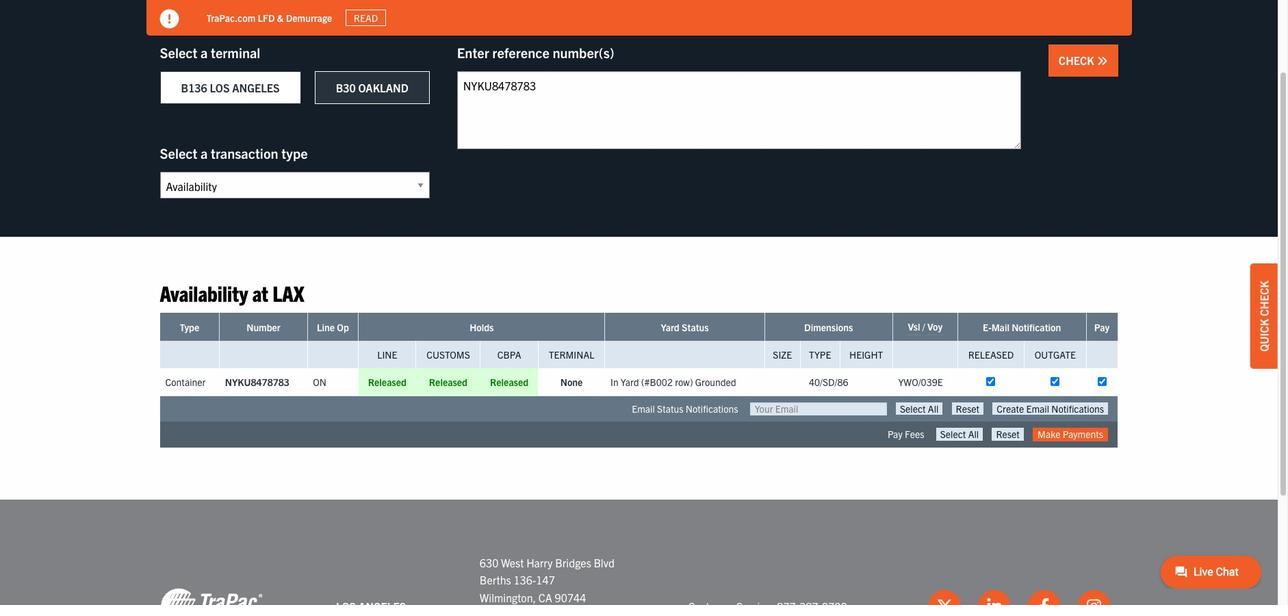 Task type: locate. For each thing, give the bounding box(es) containing it.
line left op
[[317, 321, 335, 334]]

Enter reference number(s) text field
[[457, 71, 1021, 149]]

0 vertical spatial line
[[317, 321, 335, 334]]

lfd
[[258, 11, 275, 24]]

0 vertical spatial select
[[160, 44, 197, 61]]

1 vertical spatial select
[[160, 144, 197, 162]]

1 vertical spatial status
[[657, 403, 684, 415]]

type down 'availability'
[[180, 321, 199, 334]]

status down in yard (#b002 row) grounded
[[657, 403, 684, 415]]

blvd
[[594, 556, 615, 569]]

b30
[[336, 81, 356, 94]]

1 a from the top
[[201, 44, 208, 61]]

make
[[1038, 428, 1061, 441]]

enter
[[457, 44, 489, 61]]

status for email
[[657, 403, 684, 415]]

0 vertical spatial a
[[201, 44, 208, 61]]

None button
[[896, 403, 943, 415], [952, 403, 984, 415], [993, 403, 1109, 415], [937, 428, 983, 441], [992, 428, 1024, 441], [896, 403, 943, 415], [952, 403, 984, 415], [993, 403, 1109, 415], [937, 428, 983, 441], [992, 428, 1024, 441]]

0 horizontal spatial check
[[1059, 53, 1097, 67]]

dimensions
[[805, 321, 853, 334]]

ca
[[539, 591, 552, 604]]

1 vertical spatial pay
[[888, 428, 903, 441]]

fees
[[905, 428, 925, 441]]

1 select from the top
[[160, 44, 197, 61]]

trapac.com lfd & demurrage
[[206, 11, 332, 24]]

0 vertical spatial yard
[[661, 321, 680, 334]]

check inside button
[[1059, 53, 1097, 67]]

0 horizontal spatial pay
[[888, 428, 903, 441]]

0 vertical spatial solid image
[[160, 10, 179, 29]]

136-
[[514, 573, 536, 587]]

demurrage
[[286, 11, 332, 24]]

1 horizontal spatial type
[[809, 349, 831, 361]]

0 horizontal spatial yard
[[621, 376, 639, 388]]

1 horizontal spatial line
[[377, 349, 397, 361]]

wilmington,
[[480, 591, 536, 604]]

0 horizontal spatial type
[[180, 321, 199, 334]]

status for yard
[[682, 321, 709, 334]]

terminal
[[549, 349, 595, 361]]

select a transaction type
[[160, 144, 308, 162]]

quick check
[[1258, 281, 1271, 352]]

line left customs at the left of the page
[[377, 349, 397, 361]]

released
[[969, 349, 1014, 361], [368, 376, 407, 388], [429, 376, 468, 388], [490, 376, 529, 388]]

in yard (#b002 row) grounded
[[611, 376, 737, 388]]

1 vertical spatial line
[[377, 349, 397, 361]]

line for line op
[[317, 321, 335, 334]]

none
[[561, 376, 583, 388]]

b136 los angeles
[[181, 81, 280, 94]]

1 vertical spatial yard
[[621, 376, 639, 388]]

/
[[923, 321, 926, 333]]

status
[[682, 321, 709, 334], [657, 403, 684, 415]]

select up "b136"
[[160, 44, 197, 61]]

check
[[1059, 53, 1097, 67], [1258, 281, 1271, 316]]

pay right notification
[[1095, 321, 1110, 334]]

None checkbox
[[987, 378, 996, 386], [1051, 378, 1060, 386], [1098, 378, 1107, 386], [987, 378, 996, 386], [1051, 378, 1060, 386], [1098, 378, 1107, 386]]

yard up in yard (#b002 row) grounded
[[661, 321, 680, 334]]

1 vertical spatial solid image
[[1097, 55, 1108, 66]]

yard right in
[[621, 376, 639, 388]]

1 horizontal spatial solid image
[[1097, 55, 1108, 66]]

read
[[354, 12, 378, 24]]

line
[[317, 321, 335, 334], [377, 349, 397, 361]]

b30 oakland
[[336, 81, 409, 94]]

angeles
[[232, 81, 280, 94]]

released down customs at the left of the page
[[429, 376, 468, 388]]

number(s)
[[553, 44, 615, 61]]

630 west harry bridges blvd berths 136-147 wilmington, ca 90744
[[480, 556, 615, 604]]

0 horizontal spatial line
[[317, 321, 335, 334]]

yard status
[[661, 321, 709, 334]]

footer containing 630 west harry bridges blvd
[[0, 500, 1278, 605]]

type up 40/sd/86 in the right bottom of the page
[[809, 349, 831, 361]]

select for select a terminal
[[160, 44, 197, 61]]

solid image inside check button
[[1097, 55, 1108, 66]]

trapac.com
[[206, 11, 256, 24]]

released down e-
[[969, 349, 1014, 361]]

berths
[[480, 573, 511, 587]]

0 vertical spatial check
[[1059, 53, 1097, 67]]

pay left fees
[[888, 428, 903, 441]]

holds
[[470, 321, 494, 334]]

email
[[632, 403, 655, 415]]

vsl / voy
[[908, 321, 943, 333]]

1 horizontal spatial check
[[1258, 281, 1271, 316]]

read link
[[346, 9, 386, 26]]

solid image
[[160, 10, 179, 29], [1097, 55, 1108, 66]]

1 horizontal spatial yard
[[661, 321, 680, 334]]

40/sd/86
[[809, 376, 849, 388]]

size
[[773, 349, 792, 361]]

1 vertical spatial check
[[1258, 281, 1271, 316]]

status up "row)"
[[682, 321, 709, 334]]

outgate
[[1035, 349, 1076, 361]]

pay
[[1095, 321, 1110, 334], [888, 428, 903, 441]]

oakland
[[358, 81, 409, 94]]

a left transaction
[[201, 144, 208, 162]]

at
[[252, 279, 268, 306]]

voy
[[928, 321, 943, 333]]

select left transaction
[[160, 144, 197, 162]]

a
[[201, 44, 208, 61], [201, 144, 208, 162]]

make payments
[[1038, 428, 1104, 441]]

vsl
[[908, 321, 921, 333]]

los
[[210, 81, 230, 94]]

a left the terminal
[[201, 44, 208, 61]]

1 horizontal spatial pay
[[1095, 321, 1110, 334]]

0 vertical spatial pay
[[1095, 321, 1110, 334]]

select
[[160, 44, 197, 61], [160, 144, 197, 162]]

los angeles image
[[160, 588, 263, 605]]

0 vertical spatial status
[[682, 321, 709, 334]]

op
[[337, 321, 349, 334]]

1 vertical spatial a
[[201, 144, 208, 162]]

pay for pay
[[1095, 321, 1110, 334]]

yard
[[661, 321, 680, 334], [621, 376, 639, 388]]

west
[[501, 556, 524, 569]]

notifications
[[686, 403, 738, 415]]

2 a from the top
[[201, 144, 208, 162]]

nyku8478783
[[225, 376, 289, 388]]

footer
[[0, 500, 1278, 605]]

2 select from the top
[[160, 144, 197, 162]]

type
[[180, 321, 199, 334], [809, 349, 831, 361]]



Task type: describe. For each thing, give the bounding box(es) containing it.
number
[[247, 321, 281, 334]]

availability
[[160, 279, 248, 306]]

Your Email email field
[[750, 403, 887, 416]]

type
[[282, 144, 308, 162]]

select a terminal
[[160, 44, 260, 61]]

e-mail notification
[[983, 321, 1061, 334]]

0 horizontal spatial solid image
[[160, 10, 179, 29]]

terminal
[[211, 44, 260, 61]]

availability at lax
[[160, 279, 305, 306]]

row)
[[675, 376, 693, 388]]

(#b002
[[641, 376, 673, 388]]

on
[[313, 376, 326, 388]]

0 vertical spatial type
[[180, 321, 199, 334]]

1 vertical spatial type
[[809, 349, 831, 361]]

e-
[[983, 321, 992, 334]]

a for terminal
[[201, 44, 208, 61]]

90744
[[555, 591, 586, 604]]

&
[[277, 11, 284, 24]]

enter reference number(s)
[[457, 44, 615, 61]]

make payments link
[[1033, 428, 1109, 441]]

line for line
[[377, 349, 397, 361]]

630
[[480, 556, 499, 569]]

b136
[[181, 81, 207, 94]]

line op
[[317, 321, 349, 334]]

payments
[[1063, 428, 1104, 441]]

released down cbpa
[[490, 376, 529, 388]]

quick check link
[[1251, 264, 1278, 369]]

notification
[[1012, 321, 1061, 334]]

transaction
[[211, 144, 278, 162]]

ywo/039e
[[899, 376, 943, 388]]

customs
[[427, 349, 470, 361]]

bridges
[[555, 556, 591, 569]]

released right on
[[368, 376, 407, 388]]

pay for pay fees
[[888, 428, 903, 441]]

pay fees
[[888, 428, 925, 441]]

lax
[[273, 279, 305, 306]]

reference
[[493, 44, 550, 61]]

height
[[850, 349, 883, 361]]

harry
[[527, 556, 553, 569]]

check button
[[1049, 45, 1118, 77]]

grounded
[[696, 376, 737, 388]]

in
[[611, 376, 619, 388]]

mail
[[992, 321, 1010, 334]]

147
[[536, 573, 555, 587]]

a for transaction
[[201, 144, 208, 162]]

cbpa
[[498, 349, 521, 361]]

email status notifications
[[632, 403, 738, 415]]

select for select a transaction type
[[160, 144, 197, 162]]

quick
[[1258, 319, 1271, 352]]

container
[[165, 376, 206, 388]]



Task type: vqa. For each thing, say whether or not it's contained in the screenshot.
SCHEDULE_REV-
no



